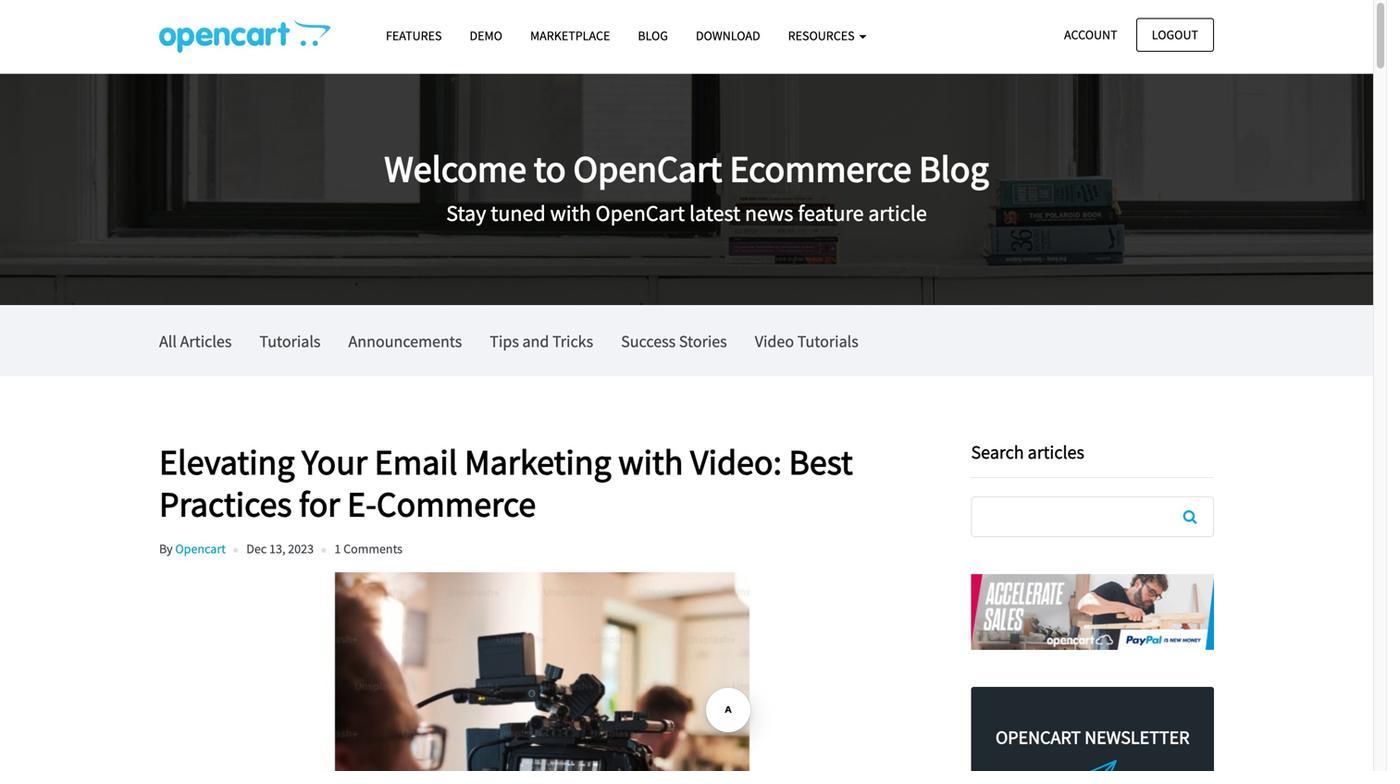 Task type: vqa. For each thing, say whether or not it's contained in the screenshot.
star light o image
no



Task type: locate. For each thing, give the bounding box(es) containing it.
stories
[[679, 331, 727, 352]]

articles
[[180, 331, 232, 352]]

None text field
[[972, 498, 1213, 537]]

video
[[755, 331, 794, 352]]

elevating
[[159, 440, 295, 484]]

email
[[374, 440, 457, 484]]

2 tutorials from the left
[[797, 331, 858, 352]]

resources
[[788, 27, 857, 44]]

your
[[302, 440, 367, 484]]

tutorials right articles at the left top of the page
[[259, 331, 321, 352]]

tricks
[[552, 331, 593, 352]]

1 horizontal spatial blog
[[919, 145, 989, 192]]

blog
[[638, 27, 668, 44], [919, 145, 989, 192]]

tuned
[[491, 200, 546, 227]]

with inside elevating your email marketing with video: best practices for e-commerce
[[618, 440, 683, 484]]

tutorials inside video tutorials link
[[797, 331, 858, 352]]

video tutorials
[[755, 331, 858, 352]]

announcements
[[348, 331, 462, 352]]

by
[[159, 541, 173, 558]]

announcements link
[[348, 305, 462, 377]]

13,
[[269, 541, 285, 558]]

feature
[[798, 200, 864, 227]]

demo link
[[456, 19, 516, 52]]

best
[[789, 440, 853, 484]]

all articles
[[159, 331, 232, 352]]

tutorials
[[259, 331, 321, 352], [797, 331, 858, 352]]

0 vertical spatial blog
[[638, 27, 668, 44]]

0 horizontal spatial tutorials
[[259, 331, 321, 352]]

0 horizontal spatial with
[[550, 200, 591, 227]]

search
[[971, 441, 1024, 464]]

marketing
[[464, 440, 611, 484]]

0 vertical spatial with
[[550, 200, 591, 227]]

with left video:
[[618, 440, 683, 484]]

stay
[[446, 200, 486, 227]]

1 vertical spatial with
[[618, 440, 683, 484]]

1 horizontal spatial tutorials
[[797, 331, 858, 352]]

elevating your email marketing with video: best practices for e-commerce
[[159, 440, 853, 527]]

marketplace link
[[516, 19, 624, 52]]

news
[[745, 200, 793, 227]]

newsletter
[[1085, 726, 1190, 750]]

opencart
[[573, 145, 722, 192], [596, 200, 685, 227], [996, 726, 1081, 750]]

download link
[[682, 19, 774, 52]]

tutorials right video at top right
[[797, 331, 858, 352]]

1 tutorials from the left
[[259, 331, 321, 352]]

with down to
[[550, 200, 591, 227]]

account
[[1064, 26, 1117, 43]]

dec
[[246, 541, 267, 558]]

blog left download
[[638, 27, 668, 44]]

1 horizontal spatial with
[[618, 440, 683, 484]]

1 vertical spatial blog
[[919, 145, 989, 192]]

success stories
[[621, 331, 727, 352]]

blog up article
[[919, 145, 989, 192]]

0 horizontal spatial blog
[[638, 27, 668, 44]]

with
[[550, 200, 591, 227], [618, 440, 683, 484]]

video tutorials link
[[755, 305, 858, 377]]

search articles
[[971, 441, 1084, 464]]

resources link
[[774, 19, 880, 52]]

welcome
[[384, 145, 526, 192]]



Task type: describe. For each thing, give the bounding box(es) containing it.
to
[[534, 145, 566, 192]]

practices
[[159, 482, 292, 527]]

article
[[868, 200, 927, 227]]

demo
[[470, 27, 502, 44]]

1 comments
[[334, 541, 403, 558]]

elevating your email marketing with video: best practices for e-commerce image
[[159, 573, 925, 772]]

and
[[522, 331, 549, 352]]

1
[[334, 541, 341, 558]]

ecommerce
[[730, 145, 911, 192]]

marketplace
[[530, 27, 610, 44]]

logout link
[[1136, 18, 1214, 52]]

video:
[[690, 440, 782, 484]]

tips and tricks link
[[490, 305, 593, 377]]

all articles link
[[159, 305, 232, 377]]

all
[[159, 331, 177, 352]]

commerce
[[377, 482, 536, 527]]

tips and tricks
[[490, 331, 593, 352]]

with inside welcome to opencart ecommerce blog stay tuned with opencart latest news feature article
[[550, 200, 591, 227]]

success stories link
[[621, 305, 727, 377]]

e-
[[347, 482, 377, 527]]

0 vertical spatial opencart
[[573, 145, 722, 192]]

comments
[[343, 541, 403, 558]]

elevating your email marketing with video: best practices for e-commerce link
[[159, 440, 943, 527]]

opencart newsletter
[[996, 726, 1190, 750]]

latest
[[689, 200, 740, 227]]

blog inside welcome to opencart ecommerce blog stay tuned with opencart latest news feature article
[[919, 145, 989, 192]]

welcome to opencart ecommerce blog stay tuned with opencart latest news feature article
[[384, 145, 989, 227]]

account link
[[1048, 18, 1133, 52]]

opencart - blog image
[[159, 19, 330, 53]]

opencart
[[175, 541, 226, 558]]

download
[[696, 27, 760, 44]]

2023
[[288, 541, 314, 558]]

1 vertical spatial opencart
[[596, 200, 685, 227]]

features link
[[372, 19, 456, 52]]

for
[[299, 482, 340, 527]]

blog link
[[624, 19, 682, 52]]

tutorials link
[[259, 305, 321, 377]]

articles
[[1028, 441, 1084, 464]]

logout
[[1152, 26, 1198, 43]]

search image
[[1183, 510, 1197, 525]]

success
[[621, 331, 676, 352]]

features
[[386, 27, 442, 44]]

by opencart
[[159, 541, 226, 558]]

2 vertical spatial opencart
[[996, 726, 1081, 750]]

dec 13, 2023
[[246, 541, 314, 558]]

tips
[[490, 331, 519, 352]]

opencart link
[[175, 541, 226, 558]]



